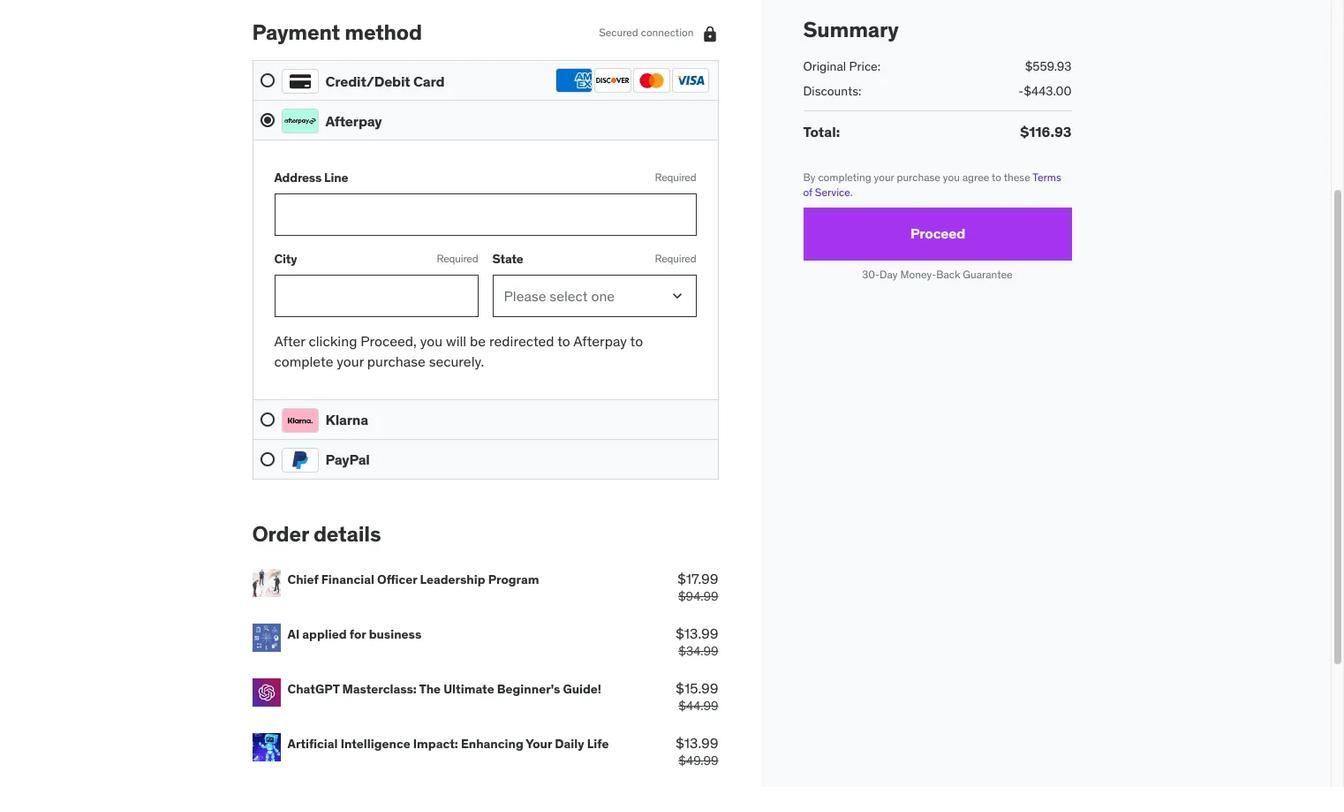 Task type: vqa. For each thing, say whether or not it's contained in the screenshot.
Leadership
yes



Task type: locate. For each thing, give the bounding box(es) containing it.
ai applied for business
[[288, 626, 422, 642]]

your right completing
[[874, 171, 895, 184]]

agree
[[963, 171, 990, 184]]

order
[[252, 520, 309, 548]]

you inside after clicking proceed, you will be redirected to afterpay to complete your purchase securely.
[[420, 332, 443, 350]]

0 horizontal spatial to
[[558, 332, 571, 350]]

afterpay down credit/debit on the left of the page
[[326, 112, 382, 130]]

original price:
[[804, 58, 881, 74]]

buyables image
[[252, 624, 281, 652]]

order details element
[[252, 520, 719, 787]]

2 horizontal spatial to
[[992, 171, 1002, 184]]

clicking
[[309, 332, 357, 350]]

afterpay inside dropdown button
[[326, 112, 382, 130]]

purchase inside after clicking proceed, you will be redirected to afterpay to complete your purchase securely.
[[367, 352, 426, 370]]

1 vertical spatial $13.99
[[676, 734, 719, 752]]

purchase left "agree"
[[897, 171, 941, 184]]

mastercard image
[[633, 68, 670, 93]]

discounts:
[[804, 83, 862, 99]]

1 vertical spatial purchase
[[367, 352, 426, 370]]

order details
[[252, 520, 381, 548]]

you left will
[[420, 332, 443, 350]]

-
[[1019, 83, 1024, 99]]

completing
[[818, 171, 872, 184]]

required for city
[[437, 252, 478, 265]]

of
[[804, 185, 813, 199]]

buyables image for $13.99
[[252, 733, 281, 761]]

1 vertical spatial you
[[420, 332, 443, 350]]

- $443.00
[[1019, 83, 1072, 99]]

klarna button
[[260, 407, 711, 433]]

2 buyables image from the top
[[252, 678, 281, 707]]

klarna image
[[281, 408, 318, 433]]

1 horizontal spatial purchase
[[897, 171, 941, 184]]

0 vertical spatial your
[[874, 171, 895, 184]]

you left "agree"
[[943, 171, 960, 184]]

afterpay image
[[281, 109, 318, 134]]

$13.99
[[676, 624, 719, 642], [676, 734, 719, 752]]

after clicking proceed, you will be redirected to afterpay to complete your purchase securely.
[[274, 332, 643, 370]]

after
[[274, 332, 305, 350]]

daily
[[555, 736, 584, 752]]

terms of service
[[804, 171, 1062, 199]]

$559.93
[[1025, 58, 1072, 74]]

1 vertical spatial your
[[337, 352, 364, 370]]

1 vertical spatial afterpay
[[574, 332, 627, 350]]

1 vertical spatial buyables image
[[252, 678, 281, 707]]

2 vertical spatial buyables image
[[252, 733, 281, 761]]

1 buyables image from the top
[[252, 569, 281, 597]]

to
[[992, 171, 1002, 184], [558, 332, 571, 350], [630, 332, 643, 350]]

money-
[[901, 267, 937, 281]]

buyables image for $17.99
[[252, 569, 281, 597]]

0 horizontal spatial afterpay
[[326, 112, 382, 130]]

paypal
[[326, 451, 370, 469]]

0 horizontal spatial you
[[420, 332, 443, 350]]

1 horizontal spatial your
[[874, 171, 895, 184]]

required
[[655, 170, 697, 184], [437, 252, 478, 265], [655, 252, 697, 265]]

$116.93
[[1021, 123, 1072, 141]]

securely.
[[429, 352, 484, 370]]

0 vertical spatial you
[[943, 171, 960, 184]]

credit/debit card
[[326, 72, 445, 90]]

purchase
[[897, 171, 941, 184], [367, 352, 426, 370]]

your inside after clicking proceed, you will be redirected to afterpay to complete your purchase securely.
[[337, 352, 364, 370]]

summary
[[804, 16, 899, 43]]

payment
[[252, 19, 340, 46]]

address line
[[274, 169, 348, 185]]

0 vertical spatial purchase
[[897, 171, 941, 184]]

will
[[446, 332, 467, 350]]

chatgpt masterclass: the ultimate beginner's guide!
[[288, 681, 602, 697]]

1 horizontal spatial you
[[943, 171, 960, 184]]

service
[[815, 185, 851, 199]]

0 vertical spatial $13.99
[[676, 624, 719, 642]]

$44.99
[[679, 698, 719, 714]]

$13.99 up $49.99 on the right of the page
[[676, 734, 719, 752]]

city
[[274, 251, 297, 267]]

0 vertical spatial afterpay
[[326, 112, 382, 130]]

secured connection
[[599, 26, 694, 39]]

purchase down proceed,
[[367, 352, 426, 370]]

buyables image left chatgpt
[[252, 678, 281, 707]]

0 horizontal spatial purchase
[[367, 352, 426, 370]]

your
[[874, 171, 895, 184], [337, 352, 364, 370]]

2 $13.99 from the top
[[676, 734, 719, 752]]

afterpay
[[326, 112, 382, 130], [574, 332, 627, 350]]

1 $13.99 from the top
[[676, 624, 719, 642]]

credit/debit
[[326, 72, 410, 90]]

back
[[937, 267, 961, 281]]

1 horizontal spatial afterpay
[[574, 332, 627, 350]]

ai
[[288, 626, 300, 642]]

your down clicking
[[337, 352, 364, 370]]

redirected
[[489, 332, 555, 350]]

afterpay right redirected
[[574, 332, 627, 350]]

by completing your purchase you agree to these
[[804, 171, 1033, 184]]

None text field
[[274, 275, 478, 317]]

klarna
[[326, 411, 368, 429]]

visa image
[[672, 68, 709, 93]]

3 buyables image from the top
[[252, 733, 281, 761]]

None text field
[[274, 194, 697, 236]]

program
[[488, 571, 539, 587]]

$13.99 up $34.99
[[676, 624, 719, 642]]

address
[[274, 169, 322, 185]]

original
[[804, 58, 847, 74]]

0 vertical spatial buyables image
[[252, 569, 281, 597]]

for
[[350, 626, 366, 642]]

buyables image left chief
[[252, 569, 281, 597]]

$94.99
[[678, 589, 719, 604]]

buyables image
[[252, 569, 281, 597], [252, 678, 281, 707], [252, 733, 281, 761]]

0 horizontal spatial your
[[337, 352, 364, 370]]

business
[[369, 626, 422, 642]]

buyables image left artificial
[[252, 733, 281, 761]]

masterclass:
[[342, 681, 417, 697]]



Task type: describe. For each thing, give the bounding box(es) containing it.
secured
[[599, 26, 639, 39]]

$13.99 $34.99
[[676, 624, 719, 659]]

none text field inside payment method element
[[274, 275, 478, 317]]

$34.99
[[679, 643, 719, 659]]

30-
[[863, 267, 880, 281]]

state
[[493, 251, 524, 267]]

.
[[851, 185, 853, 199]]

paypal button
[[260, 447, 711, 473]]

these
[[1004, 171, 1031, 184]]

required for address line
[[655, 170, 697, 184]]

none text field inside payment method element
[[274, 194, 697, 236]]

payment method
[[252, 19, 422, 46]]

$49.99
[[679, 753, 719, 769]]

financial
[[321, 571, 375, 587]]

$15.99 $44.99
[[676, 679, 719, 714]]

1 horizontal spatial to
[[630, 332, 643, 350]]

your
[[526, 736, 552, 752]]

chatgpt
[[288, 681, 340, 697]]

card
[[413, 72, 445, 90]]

$13.99 for $13.99 $34.99
[[676, 624, 719, 642]]

small image
[[701, 25, 719, 42]]

proceed,
[[361, 332, 417, 350]]

line
[[324, 169, 348, 185]]

beginner's
[[497, 681, 560, 697]]

summary element
[[804, 16, 1072, 142]]

payment method element
[[252, 19, 719, 480]]

be
[[470, 332, 486, 350]]

terms of service link
[[804, 171, 1062, 199]]

price:
[[850, 58, 881, 74]]

30-day money-back guarantee
[[863, 267, 1013, 281]]

total:
[[804, 123, 840, 141]]

details
[[314, 520, 381, 548]]

life
[[587, 736, 609, 752]]

$13.99 $49.99
[[676, 734, 719, 769]]

$17.99 $94.99
[[678, 570, 719, 604]]

by
[[804, 171, 816, 184]]

afterpay button
[[260, 108, 711, 134]]

artificial
[[288, 736, 338, 752]]

$443.00
[[1024, 83, 1072, 99]]

paypal image
[[281, 448, 318, 473]]

artificial intelligence impact: enhancing your daily life
[[288, 736, 609, 752]]

chief
[[288, 571, 319, 587]]

chief financial officer leadership program
[[288, 571, 539, 587]]

required for state
[[655, 252, 697, 265]]

intelligence
[[341, 736, 411, 752]]

officer
[[377, 571, 417, 587]]

proceed
[[910, 225, 965, 242]]

afterpay inside after clicking proceed, you will be redirected to afterpay to complete your purchase securely.
[[574, 332, 627, 350]]

credit/debit card button
[[260, 68, 711, 94]]

leadership
[[420, 571, 486, 587]]

guarantee
[[963, 267, 1013, 281]]

amex image
[[555, 68, 592, 93]]

impact:
[[413, 736, 458, 752]]

day
[[880, 267, 898, 281]]

terms
[[1033, 171, 1062, 184]]

method
[[345, 19, 422, 46]]

enhancing
[[461, 736, 524, 752]]

$17.99
[[678, 570, 719, 587]]

$13.99 for $13.99 $49.99
[[676, 734, 719, 752]]

connection
[[641, 26, 694, 39]]

ultimate
[[444, 681, 494, 697]]

the
[[419, 681, 441, 697]]

buyables image for $15.99
[[252, 678, 281, 707]]

card image
[[281, 69, 318, 94]]

complete
[[274, 352, 333, 370]]

$15.99
[[676, 679, 719, 697]]

guide!
[[563, 681, 602, 697]]

applied
[[302, 626, 347, 642]]

proceed button
[[804, 207, 1072, 260]]

discover image
[[594, 68, 631, 93]]



